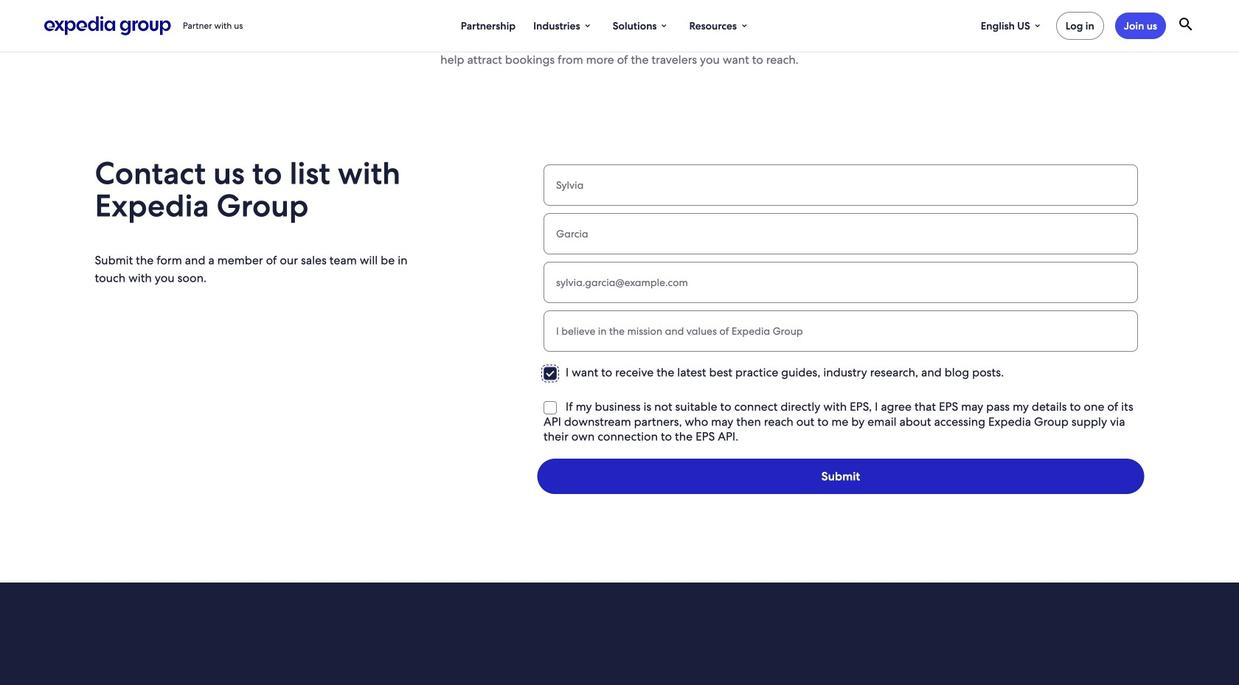 Task type: locate. For each thing, give the bounding box(es) containing it.
expedia group logo image
[[44, 16, 172, 36]]

Email address email field
[[544, 262, 1139, 303]]

First name text field
[[544, 165, 1139, 206]]

Last name text field
[[544, 213, 1139, 255]]



Task type: describe. For each thing, give the bounding box(es) containing it.
Reason for working with us text field
[[544, 311, 1139, 352]]

search icon image
[[1178, 15, 1196, 33]]



